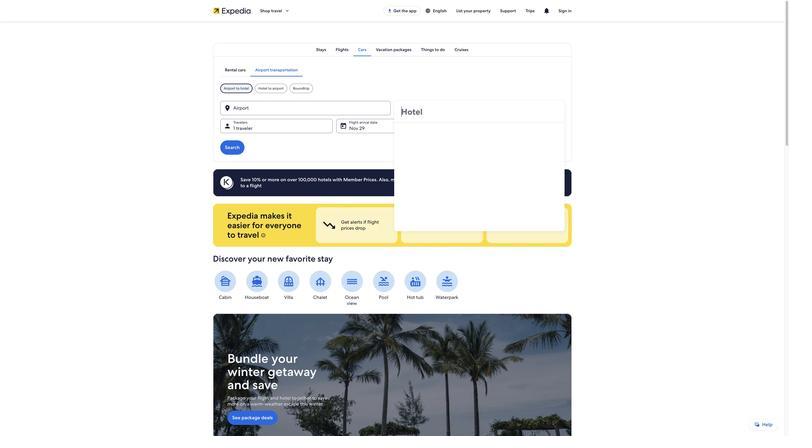 Task type: vqa. For each thing, say whether or not it's contained in the screenshot.
Ocean
yes



Task type: describe. For each thing, give the bounding box(es) containing it.
airport to hotel
[[224, 86, 249, 91]]

villa
[[284, 295, 293, 301]]

to inside bundle flight + hotel to save
[[472, 219, 477, 226]]

to right the hotel
[[268, 86, 272, 91]]

alerts
[[351, 219, 362, 226]]

ocean view button
[[340, 271, 365, 307]]

airport for airport to hotel
[[224, 86, 236, 91]]

favorite
[[286, 254, 316, 264]]

cars
[[238, 67, 246, 73]]

a left 10%
[[246, 183, 249, 189]]

save inside 'save 10% or more on over 100,000 hotels with member prices. also, members save up to 30% when you add a hotel to a flight'
[[413, 177, 423, 183]]

prices.
[[364, 177, 378, 183]]

bundle your winter getaway and save package your flight and hotel together to save more on a warm-weather escape this winter.
[[228, 351, 328, 408]]

hot
[[407, 295, 415, 301]]

pool
[[379, 295, 389, 301]]

discover
[[213, 254, 246, 264]]

rental cars link
[[220, 63, 251, 77]]

expedia logo image
[[213, 7, 251, 15]]

hotel inside 'save 10% or more on over 100,000 hotels with member prices. also, members save up to 30% when you add a hotel to a flight'
[[484, 177, 495, 183]]

cabin
[[219, 295, 232, 301]]

get the app link
[[384, 6, 421, 16]]

nov 29
[[350, 125, 365, 132]]

package
[[228, 396, 246, 402]]

waterpark button
[[435, 271, 460, 301]]

to right the up
[[431, 177, 436, 183]]

winter.
[[309, 402, 324, 408]]

get the app
[[394, 8, 417, 13]]

drop
[[355, 225, 366, 232]]

your for discover
[[248, 254, 266, 264]]

download the app button image
[[388, 8, 393, 13]]

get for get the app
[[394, 8, 401, 13]]

english
[[433, 8, 447, 13]]

airport transportation link
[[251, 63, 303, 77]]

vacation
[[376, 47, 393, 52]]

also,
[[379, 177, 390, 183]]

bundle your winter getaway and save main content
[[0, 22, 785, 437]]

expedia
[[228, 211, 258, 221]]

29
[[360, 125, 365, 132]]

cars
[[358, 47, 367, 52]]

over
[[288, 177, 297, 183]]

shop travel button
[[256, 4, 295, 18]]

a right add
[[480, 177, 483, 183]]

small image
[[426, 8, 431, 13]]

trailing image
[[285, 8, 290, 13]]

warm-
[[251, 402, 265, 408]]

flight inside get alerts if flight prices drop
[[368, 219, 379, 226]]

in
[[569, 8, 572, 13]]

earn
[[512, 219, 522, 226]]

for
[[252, 220, 263, 231]]

prices
[[341, 225, 354, 232]]

sign in
[[559, 8, 572, 13]]

1
[[234, 125, 235, 132]]

villa button
[[277, 271, 301, 301]]

search button
[[220, 141, 245, 155]]

tab list containing rental cars
[[220, 63, 303, 77]]

chalet button
[[308, 271, 333, 301]]

ocean
[[345, 295, 359, 301]]

support
[[501, 8, 517, 13]]

chalet
[[314, 295, 328, 301]]

+
[[456, 219, 459, 226]]

shop
[[260, 8, 270, 13]]

vacation packages
[[376, 47, 412, 52]]

english button
[[421, 5, 452, 16]]

flight inside bundle flight + hotel to save
[[443, 219, 455, 226]]

on inside bundle your winter getaway and save package your flight and hotel together to save more on a warm-weather escape this winter.
[[240, 402, 246, 408]]

sign in button
[[554, 4, 577, 18]]

hotel to airport
[[259, 86, 284, 91]]

airline
[[523, 219, 536, 226]]

to down rental cars
[[236, 86, 240, 91]]

earn airline miles and one key rewards
[[512, 219, 558, 232]]

stay
[[318, 254, 333, 264]]

view
[[347, 301, 357, 307]]

1 out of 3 element
[[316, 208, 398, 244]]

nov
[[350, 125, 359, 132]]

roundtrip
[[293, 86, 310, 91]]

getaway
[[268, 364, 317, 381]]

pool button
[[372, 271, 396, 301]]

up
[[424, 177, 430, 183]]

do
[[440, 47, 445, 52]]

1 horizontal spatial and
[[270, 396, 279, 402]]

2 out of 3 element
[[401, 208, 483, 244]]

key
[[523, 225, 531, 232]]

cars link
[[354, 43, 372, 56]]

your for bundle
[[272, 351, 298, 367]]

3 out of 3 element
[[487, 208, 569, 244]]

escape
[[284, 402, 299, 408]]

with
[[333, 177, 343, 183]]

trips
[[526, 8, 535, 13]]

bundle for your
[[228, 351, 269, 367]]

stays link
[[312, 43, 331, 56]]

shop travel
[[260, 8, 282, 13]]

to inside bundle your winter getaway and save package your flight and hotel together to save more on a warm-weather escape this winter.
[[312, 396, 317, 402]]

save
[[241, 177, 251, 183]]

hotels
[[318, 177, 332, 183]]

more inside 'save 10% or more on over 100,000 hotels with member prices. also, members save up to 30% when you add a hotel to a flight'
[[268, 177, 280, 183]]

to inside the expedia makes it easier for everyone to travel
[[228, 230, 236, 241]]

hotel left the hotel
[[241, 86, 249, 91]]

a inside bundle your winter getaway and save package your flight and hotel together to save more on a warm-weather escape this winter.
[[247, 402, 249, 408]]

airport for airport transportation
[[255, 67, 269, 73]]



Task type: locate. For each thing, give the bounding box(es) containing it.
flight left the +
[[443, 219, 455, 226]]

support link
[[496, 5, 521, 16]]

a
[[480, 177, 483, 183], [246, 183, 249, 189], [247, 402, 249, 408]]

100,000
[[298, 177, 317, 183]]

save right this
[[318, 396, 328, 402]]

to left 10%
[[241, 183, 245, 189]]

things to do link
[[417, 43, 450, 56]]

winter
[[228, 364, 265, 381]]

1 horizontal spatial get
[[394, 8, 401, 13]]

on inside 'save 10% or more on over 100,000 hotels with member prices. also, members save up to 30% when you add a hotel to a flight'
[[281, 177, 286, 183]]

0 horizontal spatial bundle
[[228, 351, 269, 367]]

hotel left together
[[280, 396, 291, 402]]

0 vertical spatial on
[[281, 177, 286, 183]]

travel
[[271, 8, 282, 13], [238, 230, 259, 241]]

save
[[413, 177, 423, 183], [427, 225, 436, 232], [253, 377, 278, 394], [318, 396, 328, 402]]

flights
[[336, 47, 349, 52]]

1 vertical spatial travel
[[238, 230, 259, 241]]

1 vertical spatial tab list
[[220, 63, 303, 77]]

on left over
[[281, 177, 286, 183]]

sign
[[559, 8, 568, 13]]

expedia makes it easier for everyone to travel
[[228, 211, 302, 241]]

app
[[409, 8, 417, 13]]

travel sale activities deals image
[[213, 314, 572, 437]]

cruises
[[455, 47, 469, 52]]

get left alerts
[[341, 219, 349, 226]]

save inside bundle flight + hotel to save
[[427, 225, 436, 232]]

1 vertical spatial on
[[240, 402, 246, 408]]

waterpark
[[436, 295, 459, 301]]

hotel
[[241, 86, 249, 91], [484, 177, 495, 183], [460, 219, 471, 226], [280, 396, 291, 402]]

and right warm-
[[270, 396, 279, 402]]

1 vertical spatial bundle
[[228, 351, 269, 367]]

0 vertical spatial bundle
[[427, 219, 442, 226]]

new
[[268, 254, 284, 264]]

flight inside 'save 10% or more on over 100,000 hotels with member prices. also, members save up to 30% when you add a hotel to a flight'
[[250, 183, 262, 189]]

add
[[470, 177, 479, 183]]

flight up deals
[[258, 396, 269, 402]]

see package deals link
[[228, 411, 278, 426]]

0 horizontal spatial get
[[341, 219, 349, 226]]

your for list
[[464, 8, 473, 13]]

0 horizontal spatial more
[[228, 402, 239, 408]]

0 horizontal spatial on
[[240, 402, 246, 408]]

tab list
[[213, 43, 572, 56], [220, 63, 303, 77]]

10%
[[252, 177, 261, 183]]

if
[[364, 219, 366, 226]]

bundle flight + hotel to save
[[427, 219, 477, 232]]

1 vertical spatial and
[[228, 377, 250, 394]]

and inside earn airline miles and one key rewards
[[550, 219, 558, 226]]

flight left or
[[250, 183, 262, 189]]

more
[[268, 177, 280, 183], [228, 402, 239, 408]]

1 traveler button
[[220, 119, 333, 133]]

to left do
[[435, 47, 439, 52]]

nov 29 button
[[336, 119, 449, 133]]

stays
[[316, 47, 326, 52]]

get alerts if flight prices drop
[[341, 219, 379, 232]]

rental cars
[[225, 67, 246, 73]]

0 vertical spatial tab list
[[213, 43, 572, 56]]

when
[[448, 177, 460, 183]]

save left the up
[[413, 177, 423, 183]]

airport transportation
[[255, 67, 298, 73]]

hotel inside bundle flight + hotel to save
[[460, 219, 471, 226]]

get inside get alerts if flight prices drop
[[341, 219, 349, 226]]

0 vertical spatial airport
[[255, 67, 269, 73]]

miles
[[537, 219, 548, 226]]

bundle inside bundle your winter getaway and save package your flight and hotel together to save more on a warm-weather escape this winter.
[[228, 351, 269, 367]]

discover your new favorite stay
[[213, 254, 333, 264]]

0 vertical spatial more
[[268, 177, 280, 183]]

travel left trailing image
[[271, 8, 282, 13]]

and
[[550, 219, 558, 226], [228, 377, 250, 394], [270, 396, 279, 402]]

get right download the app button image
[[394, 8, 401, 13]]

travel left xsmall image
[[238, 230, 259, 241]]

houseboat
[[245, 295, 269, 301]]

flight
[[250, 183, 262, 189], [368, 219, 379, 226], [443, 219, 455, 226], [258, 396, 269, 402]]

bundle for flight
[[427, 219, 442, 226]]

more right or
[[268, 177, 280, 183]]

deals
[[261, 415, 273, 422]]

property
[[474, 8, 491, 13]]

search
[[225, 145, 240, 151]]

everyone
[[265, 220, 302, 231]]

hotel inside bundle your winter getaway and save package your flight and hotel together to save more on a warm-weather escape this winter.
[[280, 396, 291, 402]]

traveler
[[236, 125, 253, 132]]

trips link
[[521, 5, 540, 16]]

flight inside bundle your winter getaway and save package your flight and hotel together to save more on a warm-weather escape this winter.
[[258, 396, 269, 402]]

Hotel text field
[[394, 101, 565, 123]]

travel inside the expedia makes it easier for everyone to travel
[[238, 230, 259, 241]]

1 vertical spatial airport
[[224, 86, 236, 91]]

vacation packages link
[[372, 43, 417, 56]]

1 vertical spatial more
[[228, 402, 239, 408]]

a left warm-
[[247, 402, 249, 408]]

list your property
[[457, 8, 491, 13]]

rental
[[225, 67, 237, 73]]

things to do
[[422, 47, 445, 52]]

your
[[464, 8, 473, 13], [248, 254, 266, 264], [272, 351, 298, 367], [247, 396, 256, 402]]

save up warm-
[[253, 377, 278, 394]]

to down expedia
[[228, 230, 236, 241]]

bundle
[[427, 219, 442, 226], [228, 351, 269, 367]]

easier
[[228, 220, 250, 231]]

0 horizontal spatial and
[[228, 377, 250, 394]]

see package deals
[[232, 415, 273, 422]]

save left the +
[[427, 225, 436, 232]]

and right the miles
[[550, 219, 558, 226]]

member
[[344, 177, 363, 183]]

hotel right add
[[484, 177, 495, 183]]

1 traveler
[[234, 125, 253, 132]]

get
[[394, 8, 401, 13], [341, 219, 349, 226]]

weather
[[265, 402, 283, 408]]

xsmall image
[[261, 233, 266, 238]]

1 horizontal spatial more
[[268, 177, 280, 183]]

1 horizontal spatial airport
[[255, 67, 269, 73]]

one
[[512, 225, 521, 232]]

1 horizontal spatial bundle
[[427, 219, 442, 226]]

houseboat button
[[245, 271, 269, 301]]

list your property link
[[452, 5, 496, 16]]

0 horizontal spatial travel
[[238, 230, 259, 241]]

hotel right the +
[[460, 219, 471, 226]]

get for get alerts if flight prices drop
[[341, 219, 349, 226]]

more up see
[[228, 402, 239, 408]]

travel inside 'dropdown button'
[[271, 8, 282, 13]]

bundle inside bundle flight + hotel to save
[[427, 219, 442, 226]]

ocean view
[[345, 295, 359, 307]]

to right the +
[[472, 219, 477, 226]]

it
[[287, 211, 292, 221]]

0 vertical spatial travel
[[271, 8, 282, 13]]

airport up the hotel
[[255, 67, 269, 73]]

on left warm-
[[240, 402, 246, 408]]

30%
[[437, 177, 447, 183]]

transportation
[[270, 67, 298, 73]]

0 vertical spatial get
[[394, 8, 401, 13]]

to right this
[[312, 396, 317, 402]]

0 vertical spatial and
[[550, 219, 558, 226]]

1 horizontal spatial travel
[[271, 8, 282, 13]]

and up package on the left bottom
[[228, 377, 250, 394]]

save 10% or more on over 100,000 hotels with member prices. also, members save up to 30% when you add a hotel to a flight
[[241, 177, 495, 189]]

to
[[435, 47, 439, 52], [236, 86, 240, 91], [268, 86, 272, 91], [431, 177, 436, 183], [241, 183, 245, 189], [472, 219, 477, 226], [228, 230, 236, 241], [312, 396, 317, 402]]

airport down rental
[[224, 86, 236, 91]]

packages
[[394, 47, 412, 52]]

makes
[[260, 211, 285, 221]]

1 horizontal spatial on
[[281, 177, 286, 183]]

hot tub
[[407, 295, 424, 301]]

communication center icon image
[[544, 7, 551, 14]]

on
[[281, 177, 286, 183], [240, 402, 246, 408]]

tab list containing stays
[[213, 43, 572, 56]]

2 vertical spatial and
[[270, 396, 279, 402]]

package
[[242, 415, 260, 422]]

see
[[232, 415, 241, 422]]

0 horizontal spatial airport
[[224, 86, 236, 91]]

1 vertical spatial get
[[341, 219, 349, 226]]

airport
[[273, 86, 284, 91]]

2 horizontal spatial and
[[550, 219, 558, 226]]

flight right if
[[368, 219, 379, 226]]

more inside bundle your winter getaway and save package your flight and hotel together to save more on a warm-weather escape this winter.
[[228, 402, 239, 408]]



